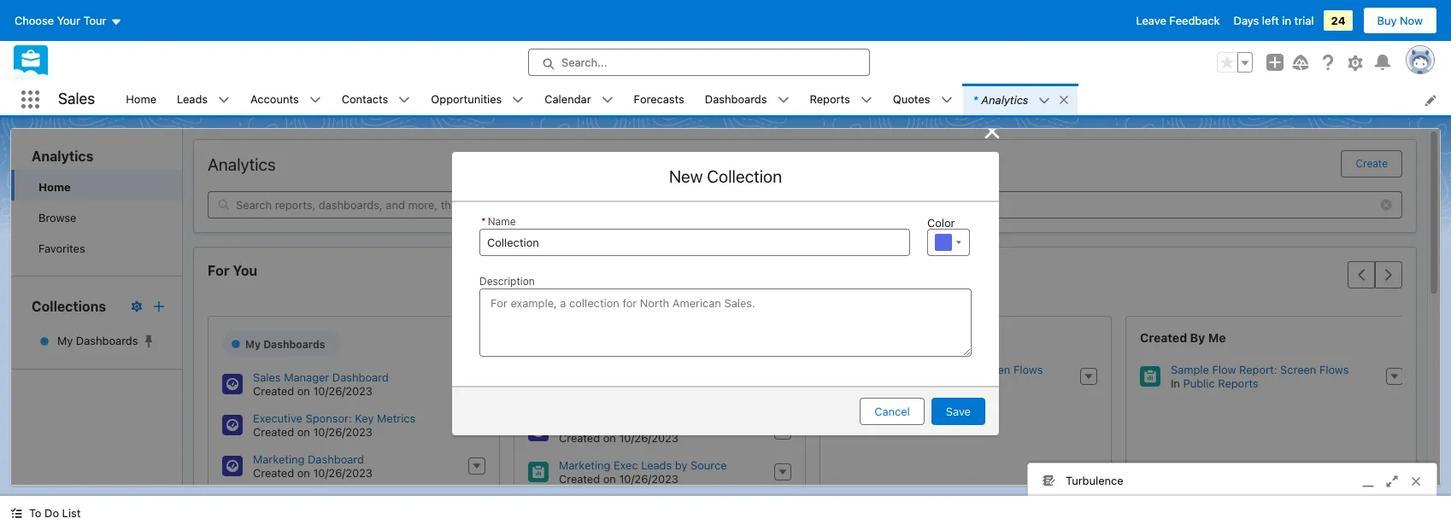 Task type: vqa. For each thing, say whether or not it's contained in the screenshot.
first NO
no



Task type: locate. For each thing, give the bounding box(es) containing it.
text default image right calendar
[[602, 94, 613, 106]]

text default image inside accounts list item
[[309, 94, 321, 106]]

buy now
[[1378, 14, 1423, 27]]

quotes
[[893, 92, 931, 106]]

tour
[[83, 14, 106, 27]]

text default image inside the leads 'list item'
[[218, 94, 230, 106]]

text default image for accounts
[[309, 94, 321, 106]]

your
[[57, 14, 80, 27]]

left
[[1263, 14, 1280, 27]]

4 text default image from the left
[[861, 94, 873, 106]]

leads
[[177, 92, 208, 106]]

accounts link
[[240, 84, 309, 115]]

text default image inside to do list button
[[10, 508, 22, 520]]

to do list
[[29, 507, 81, 521]]

list
[[62, 507, 81, 521]]

reports link
[[800, 84, 861, 115]]

trial
[[1295, 14, 1314, 27]]

buy
[[1378, 14, 1397, 27]]

contacts link
[[331, 84, 399, 115]]

text default image inside "reports" list item
[[861, 94, 873, 106]]

text default image right reports
[[861, 94, 873, 106]]

1 text default image from the left
[[309, 94, 321, 106]]

leave feedback link
[[1137, 14, 1220, 27]]

home
[[126, 92, 156, 106]]

in
[[1283, 14, 1292, 27]]

dashboards link
[[695, 84, 778, 115]]

list
[[116, 84, 1452, 115]]

text default image inside opportunities list item
[[512, 94, 524, 106]]

text default image for contacts
[[399, 94, 411, 106]]

group
[[1217, 52, 1253, 73]]

leads list item
[[167, 84, 240, 115]]

calendar link
[[535, 84, 602, 115]]

feedback
[[1170, 14, 1220, 27]]

buy now button
[[1363, 7, 1438, 34]]

text default image inside calendar 'list item'
[[602, 94, 613, 106]]

text default image inside contacts list item
[[399, 94, 411, 106]]

text default image inside the dashboards list item
[[778, 94, 790, 106]]

text default image
[[309, 94, 321, 106], [602, 94, 613, 106], [778, 94, 790, 106], [861, 94, 873, 106]]

text default image inside quotes list item
[[941, 94, 953, 106]]

2 text default image from the left
[[602, 94, 613, 106]]

3 text default image from the left
[[778, 94, 790, 106]]

list item
[[963, 84, 1078, 115]]

text default image for opportunities
[[512, 94, 524, 106]]

choose your tour
[[15, 14, 106, 27]]

leave
[[1137, 14, 1167, 27]]

text default image right accounts on the left top
[[309, 94, 321, 106]]

quotes link
[[883, 84, 941, 115]]

text default image left "reports" link
[[778, 94, 790, 106]]

dashboards list item
[[695, 84, 800, 115]]

calendar list item
[[535, 84, 624, 115]]

text default image
[[1059, 94, 1071, 106], [218, 94, 230, 106], [399, 94, 411, 106], [512, 94, 524, 106], [941, 94, 953, 106], [1039, 95, 1051, 107], [10, 508, 22, 520]]

text default image for *
[[1039, 95, 1051, 107]]

quotes list item
[[883, 84, 963, 115]]

reports list item
[[800, 84, 883, 115]]

*
[[973, 93, 978, 106]]



Task type: describe. For each thing, give the bounding box(es) containing it.
analytics
[[982, 93, 1029, 106]]

to
[[29, 507, 41, 521]]

text default image for dashboards
[[778, 94, 790, 106]]

sales
[[58, 90, 95, 108]]

list item containing *
[[963, 84, 1078, 115]]

accounts
[[251, 92, 299, 106]]

now
[[1400, 14, 1423, 27]]

leads link
[[167, 84, 218, 115]]

calendar
[[545, 92, 591, 106]]

contacts
[[342, 92, 388, 106]]

opportunities link
[[421, 84, 512, 115]]

days left in trial
[[1234, 14, 1314, 27]]

accounts list item
[[240, 84, 331, 115]]

days
[[1234, 14, 1260, 27]]

choose your tour button
[[14, 7, 123, 34]]

to do list button
[[0, 497, 91, 531]]

opportunities
[[431, 92, 502, 106]]

text default image for calendar
[[602, 94, 613, 106]]

text default image for leads
[[218, 94, 230, 106]]

turbulence
[[1066, 474, 1124, 488]]

search...
[[562, 56, 607, 69]]

forecasts
[[634, 92, 685, 106]]

dashboards
[[705, 92, 767, 106]]

* analytics
[[973, 93, 1029, 106]]

24
[[1332, 14, 1346, 27]]

leave feedback
[[1137, 14, 1220, 27]]

search... button
[[528, 49, 870, 76]]

do
[[45, 507, 59, 521]]

reports
[[810, 92, 850, 106]]

contacts list item
[[331, 84, 421, 115]]

list containing home
[[116, 84, 1452, 115]]

opportunities list item
[[421, 84, 535, 115]]

text default image for reports
[[861, 94, 873, 106]]

text default image for quotes
[[941, 94, 953, 106]]

choose
[[15, 14, 54, 27]]

home link
[[116, 84, 167, 115]]

forecasts link
[[624, 84, 695, 115]]



